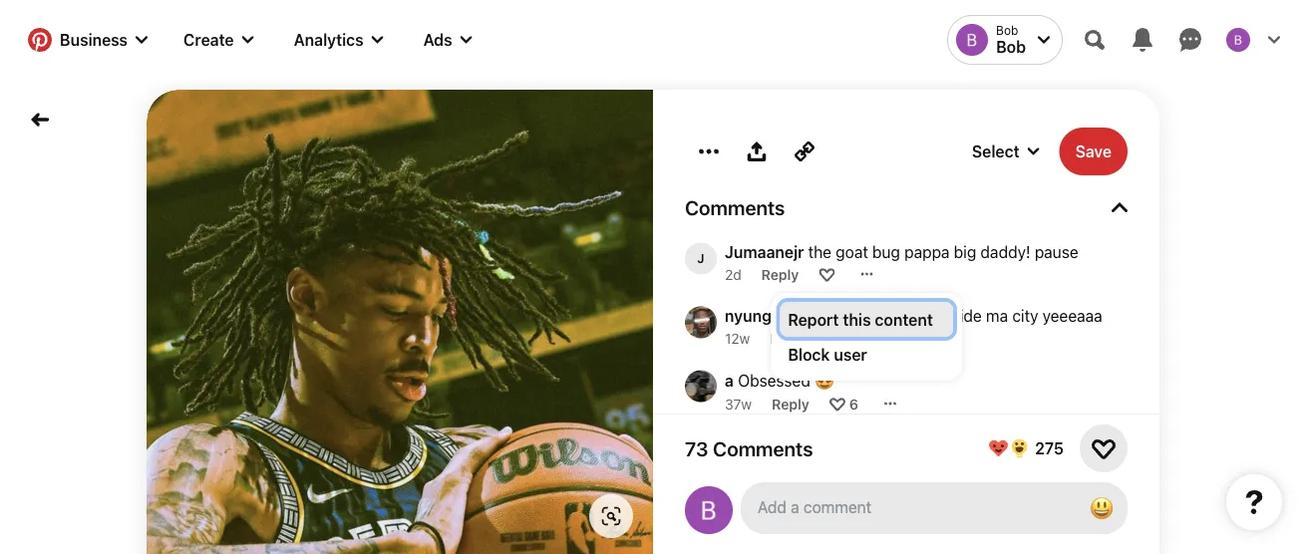 Task type: locate. For each thing, give the bounding box(es) containing it.
0 horizontal spatial a
[[725, 371, 734, 390]]

calvin issa parade inside mah city yeaaaa
[[725, 436, 1024, 455]]

reply down nyungurafrmg
[[770, 330, 808, 346]]

inside left ma
[[940, 307, 982, 326]]

create
[[184, 30, 234, 49]]

inside for my
[[860, 500, 902, 519]]

react image
[[819, 266, 835, 282], [828, 330, 844, 346], [830, 396, 846, 412]]

ads
[[424, 30, 452, 49]]

issa for calvin
[[774, 436, 802, 455]]

1 vertical spatial parade
[[805, 500, 856, 519]]

a up 37w
[[725, 371, 734, 390]]

0 vertical spatial react image
[[819, 266, 835, 282]]

37w
[[725, 396, 752, 412]]

reply button down nyungurafrmg
[[770, 330, 808, 346]]

city for yeah
[[932, 500, 958, 519]]

a
[[861, 307, 869, 326], [725, 371, 734, 390]]

😍
[[815, 371, 831, 390]]

click to shop image
[[602, 507, 621, 527]]

a right iss
[[861, 307, 869, 326]]

react image down the at the right top of page
[[819, 266, 835, 282]]

parade
[[806, 436, 856, 455], [805, 500, 856, 519]]

nyungurafrmg link
[[725, 307, 833, 326]]

this
[[843, 310, 871, 329]]

react image down iss
[[828, 330, 844, 346]]

reply down jumaanejr
[[762, 266, 799, 283]]

nyungurafrmg
[[725, 307, 833, 326]]

reply button right "13w"
[[771, 460, 808, 476]]

my
[[906, 500, 928, 519]]

reply for issa parade inside mah city yeaaaa
[[771, 460, 808, 476]]

reply down caleb link
[[764, 523, 802, 540]]

2 vertical spatial city
[[932, 500, 958, 519]]

bob
[[997, 23, 1019, 37], [997, 37, 1027, 56]]

reply for obsessed 😍
[[772, 396, 810, 412]]

parade for calvin
[[806, 436, 856, 455]]

city right ma
[[1013, 307, 1039, 326]]

1 vertical spatial city
[[943, 436, 969, 455]]

inside
[[940, 307, 982, 326], [860, 436, 903, 455], [860, 500, 902, 519]]

reply button down caleb link
[[764, 523, 802, 540]]

1 vertical spatial issa
[[773, 500, 801, 519]]

2 vertical spatial inside
[[860, 500, 902, 519]]

yeah
[[963, 500, 997, 519]]

city
[[1013, 307, 1039, 326], [943, 436, 969, 455], [932, 500, 958, 519]]

daddy!
[[981, 243, 1031, 262]]

reply for the goat bug pappa big daddy! pause
[[762, 266, 799, 283]]

save button
[[1060, 128, 1128, 176]]

react image for iss
[[828, 330, 844, 346]]

goat
[[836, 243, 869, 262]]

Add a comment field
[[759, 498, 1066, 517]]

report
[[788, 310, 839, 329]]

275
[[1036, 439, 1064, 458]]

1 vertical spatial react image
[[828, 330, 844, 346]]

caleb issa parade inside my city yeah
[[725, 500, 997, 519]]

issa for caleb
[[773, 500, 801, 519]]

calvin link
[[725, 436, 769, 455]]

business button
[[16, 16, 160, 64]]

obsessed
[[738, 371, 811, 390]]

expand icon image
[[1112, 199, 1128, 215]]

reply button
[[762, 266, 799, 283], [770, 330, 808, 346], [772, 396, 810, 412], [771, 460, 808, 476], [764, 523, 802, 540]]

😃 button
[[741, 483, 1128, 535], [1082, 489, 1122, 529]]

😃 button down mah
[[741, 483, 1128, 535]]

bob bob
[[997, 23, 1027, 56]]

reaction image
[[1092, 437, 1116, 461]]

1 horizontal spatial a
[[861, 307, 869, 326]]

react image left '6'
[[830, 396, 846, 412]]

comments
[[685, 196, 785, 219], [713, 437, 813, 461]]

ads button
[[408, 16, 488, 64]]

analytics
[[294, 30, 364, 49]]

reply button for iss a paradise inside ma city yeeeaaa
[[770, 330, 808, 346]]

0 horizontal spatial bob image
[[957, 24, 989, 56]]

reply right "13w"
[[771, 460, 808, 476]]

parade up react icon
[[805, 500, 856, 519]]

inside left mah
[[860, 436, 903, 455]]

reply for iss a paradise inside ma city yeeeaaa
[[770, 330, 808, 346]]

1 vertical spatial inside
[[860, 436, 903, 455]]

parade down 6 button
[[806, 436, 856, 455]]

select a board you want to save to image
[[1028, 146, 1040, 158]]

issa right caleb link
[[773, 500, 801, 519]]

city right mah
[[943, 436, 969, 455]]

caleb image
[[685, 500, 717, 532]]

reply down a obsessed 😍 at the right of the page
[[772, 396, 810, 412]]

create button
[[168, 16, 270, 64]]

issa right calvin
[[774, 436, 802, 455]]

comments down 37w
[[713, 437, 813, 461]]

5w
[[725, 523, 744, 540]]

reply button down jumaanejr
[[762, 266, 799, 283]]

mah
[[907, 436, 938, 455]]

calvin image
[[685, 436, 717, 468]]

1 bob from the top
[[997, 23, 1019, 37]]

reply
[[762, 266, 799, 283], [770, 330, 808, 346], [772, 396, 810, 412], [771, 460, 808, 476], [764, 523, 802, 540]]

bob image
[[957, 24, 989, 56], [1227, 28, 1251, 52]]

city right my on the bottom right
[[932, 500, 958, 519]]

save
[[1076, 142, 1112, 161]]

comments up jumaanejr link on the right of page
[[685, 196, 785, 219]]

b0bth3builder2k23 image
[[685, 487, 733, 535]]

0 vertical spatial issa
[[774, 436, 802, 455]]

2 vertical spatial react image
[[830, 396, 846, 412]]

reply for issa parade inside my city yeah
[[764, 523, 802, 540]]

select
[[973, 142, 1020, 161]]

caleb
[[725, 500, 769, 519]]

jumaanejr image
[[685, 243, 717, 275]]

content
[[875, 310, 934, 329]]

inside left my on the bottom right
[[860, 500, 902, 519]]

0 vertical spatial parade
[[806, 436, 856, 455]]

ma
[[987, 307, 1009, 326]]

reply button down a obsessed 😍 at the right of the page
[[772, 396, 810, 412]]

issa
[[774, 436, 802, 455], [773, 500, 801, 519]]

0 vertical spatial a
[[861, 307, 869, 326]]

1 vertical spatial a
[[725, 371, 734, 390]]

reply button for issa parade inside mah city yeaaaa
[[771, 460, 808, 476]]

6 button
[[850, 396, 859, 412]]



Task type: vqa. For each thing, say whether or not it's contained in the screenshot.
Bob
yes



Task type: describe. For each thing, give the bounding box(es) containing it.
iss
[[837, 307, 857, 326]]

reply button for issa parade inside my city yeah
[[764, 523, 802, 540]]

big
[[954, 243, 977, 262]]

nyungurafrmg image
[[685, 307, 717, 339]]

the
[[809, 243, 832, 262]]

73
[[685, 437, 709, 461]]

yeaaaa
[[973, 436, 1024, 455]]

select button
[[909, 128, 1044, 176]]

2d
[[725, 266, 742, 283]]

user
[[834, 345, 868, 364]]

report this content
[[788, 310, 934, 329]]

😃 button down reaction icon at the bottom of page
[[1082, 489, 1122, 529]]

1 horizontal spatial bob image
[[1227, 28, 1251, 52]]

a link
[[725, 371, 734, 390]]

a obsessed 😍
[[725, 371, 831, 390]]

bob inside bob bob
[[997, 23, 1019, 37]]

block user
[[788, 345, 868, 364]]

2 bob from the top
[[997, 37, 1027, 56]]

reply button for the goat bug pappa big daddy! pause
[[762, 266, 799, 283]]

jumaanejr
[[725, 243, 804, 262]]

6
[[850, 396, 859, 412]]

inside for mah
[[860, 436, 903, 455]]

jumaanejr the goat bug pappa big daddy! pause
[[725, 243, 1079, 262]]

0 vertical spatial inside
[[940, 307, 982, 326]]

1 vertical spatial comments
[[713, 437, 813, 461]]

0 vertical spatial city
[[1013, 307, 1039, 326]]

react image
[[822, 524, 838, 540]]

city for yeaaaa
[[943, 436, 969, 455]]

pinterest image
[[28, 28, 52, 52]]

business
[[60, 30, 128, 49]]

pappa
[[905, 243, 950, 262]]

jumaanejr link
[[725, 243, 804, 262]]

react image for the
[[819, 266, 835, 282]]

13w
[[725, 460, 751, 476]]

bug
[[873, 243, 901, 262]]

calvin
[[725, 436, 769, 455]]

0 vertical spatial comments
[[685, 196, 785, 219]]

report this content menu item
[[780, 302, 954, 337]]

pause
[[1035, 243, 1079, 262]]

account switcher arrow icon image
[[1038, 34, 1050, 46]]

parade for caleb
[[805, 500, 856, 519]]

block
[[788, 345, 830, 364]]

comments button
[[685, 196, 1128, 219]]

paradise
[[873, 307, 936, 326]]

73 comments
[[685, 437, 813, 461]]

12w
[[725, 330, 751, 346]]

reply button for obsessed 😍
[[772, 396, 810, 412]]

a image
[[685, 371, 717, 403]]

primary navigation header navigation
[[12, 4, 1295, 76]]

caleb link
[[725, 500, 769, 519]]

business badge dropdown menu button image
[[136, 34, 148, 46]]

nyungurafrmg iss a paradise inside ma city yeeeaaa
[[725, 307, 1103, 326]]

😃
[[1090, 494, 1114, 522]]

analytics button
[[278, 16, 400, 64]]

yeeeaaa
[[1043, 307, 1103, 326]]



